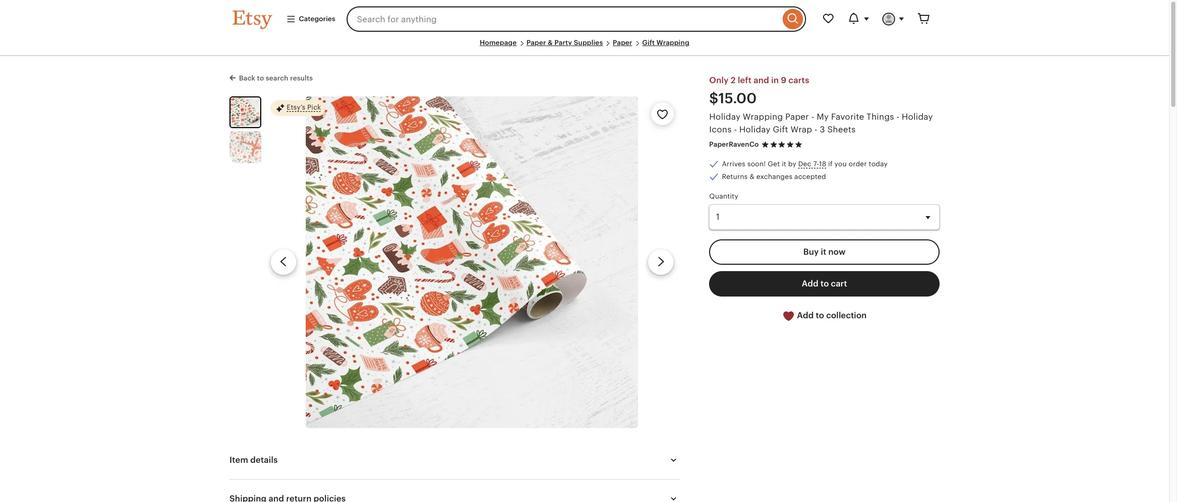 Task type: locate. For each thing, give the bounding box(es) containing it.
holiday wrapping paper my favorite things holiday icons image 1 image
[[306, 96, 639, 429], [231, 97, 260, 127]]

left
[[738, 75, 752, 85]]

to right back
[[257, 74, 264, 82]]

paper left party
[[527, 39, 546, 47]]

1 vertical spatial it
[[821, 247, 827, 257]]

paper up "wrap"
[[786, 112, 810, 122]]

if
[[829, 160, 833, 168]]

exchanges
[[757, 173, 793, 181]]

1 horizontal spatial holiday wrapping paper my favorite things holiday icons image 1 image
[[306, 96, 639, 429]]

0 vertical spatial wrapping
[[657, 39, 690, 47]]

$15.00
[[710, 90, 757, 107]]

0 vertical spatial it
[[782, 160, 787, 168]]

paper for paper & party supplies
[[527, 39, 546, 47]]

wrapping down 'only 2 left and in 9 carts $15.00'
[[743, 112, 783, 122]]

paper link
[[613, 39, 633, 47]]

1 horizontal spatial gift
[[773, 125, 789, 135]]

-
[[812, 112, 815, 122], [897, 112, 900, 122], [735, 125, 738, 135], [815, 125, 818, 135]]

& right returns
[[750, 173, 755, 181]]

supplies
[[574, 39, 603, 47]]

menu bar
[[233, 38, 937, 56]]

1 horizontal spatial wrapping
[[743, 112, 783, 122]]

&
[[548, 39, 553, 47], [750, 173, 755, 181]]

gift right paper link
[[643, 39, 655, 47]]

gift wrapping link
[[643, 39, 690, 47]]

details
[[250, 455, 278, 465]]

holiday
[[710, 112, 741, 122], [902, 112, 934, 122], [740, 125, 771, 135]]

back to search results link
[[230, 72, 313, 83]]

quantity
[[710, 192, 739, 200]]

& for returns
[[750, 173, 755, 181]]

none search field inside categories 'banner'
[[347, 6, 807, 32]]

1 horizontal spatial &
[[750, 173, 755, 181]]

1 vertical spatial &
[[750, 173, 755, 181]]

0 horizontal spatial wrapping
[[657, 39, 690, 47]]

dec
[[799, 160, 812, 168]]

1 vertical spatial wrapping
[[743, 112, 783, 122]]

to for cart
[[821, 279, 829, 289]]

add inside button
[[798, 311, 814, 321]]

1 vertical spatial add
[[798, 311, 814, 321]]

0 vertical spatial to
[[257, 74, 264, 82]]

gift wrapping
[[643, 39, 690, 47]]

add to collection button
[[710, 303, 940, 329]]

cart
[[832, 279, 848, 289]]

it inside button
[[821, 247, 827, 257]]

add for add to collection
[[798, 311, 814, 321]]

buy it now button
[[710, 240, 940, 265]]

wrapping right paper link
[[657, 39, 690, 47]]

wrap
[[791, 125, 813, 135]]

homepage link
[[480, 39, 517, 47]]

0 vertical spatial &
[[548, 39, 553, 47]]

to inside button
[[821, 279, 829, 289]]

menu bar containing homepage
[[233, 38, 937, 56]]

it left by
[[782, 160, 787, 168]]

& inside menu bar
[[548, 39, 553, 47]]

it right buy
[[821, 247, 827, 257]]

holiday wrapping paper - my favorite things - holiday icons - holiday gift wrap - 3 sheets
[[710, 112, 934, 135]]

to left cart at bottom
[[821, 279, 829, 289]]

0 horizontal spatial &
[[548, 39, 553, 47]]

9
[[781, 75, 787, 85]]

holiday up 'paperravenco'
[[740, 125, 771, 135]]

2
[[731, 75, 736, 85]]

1 horizontal spatial paper
[[613, 39, 633, 47]]

add
[[802, 279, 819, 289], [798, 311, 814, 321]]

paper
[[527, 39, 546, 47], [613, 39, 633, 47], [786, 112, 810, 122]]

2 horizontal spatial paper
[[786, 112, 810, 122]]

gift
[[643, 39, 655, 47], [773, 125, 789, 135]]

gift left "wrap"
[[773, 125, 789, 135]]

only 2 left and in 9 carts $15.00
[[710, 75, 810, 107]]

it
[[782, 160, 787, 168], [821, 247, 827, 257]]

1 vertical spatial gift
[[773, 125, 789, 135]]

add left cart at bottom
[[802, 279, 819, 289]]

Search for anything text field
[[347, 6, 781, 32]]

collection
[[827, 311, 867, 321]]

& for paper
[[548, 39, 553, 47]]

add inside button
[[802, 279, 819, 289]]

0 horizontal spatial paper
[[527, 39, 546, 47]]

& left party
[[548, 39, 553, 47]]

to inside button
[[816, 311, 825, 321]]

icons
[[710, 125, 732, 135]]

paper right supplies at the top of the page
[[613, 39, 633, 47]]

0 horizontal spatial it
[[782, 160, 787, 168]]

to for collection
[[816, 311, 825, 321]]

favorite
[[832, 112, 865, 122]]

1 horizontal spatial it
[[821, 247, 827, 257]]

to
[[257, 74, 264, 82], [821, 279, 829, 289], [816, 311, 825, 321]]

wrapping for gift
[[657, 39, 690, 47]]

add to cart button
[[710, 271, 940, 297]]

arrives
[[723, 160, 746, 168]]

0 vertical spatial add
[[802, 279, 819, 289]]

back to search results
[[239, 74, 313, 82]]

to left collection
[[816, 311, 825, 321]]

add for add to cart
[[802, 279, 819, 289]]

party
[[555, 39, 572, 47]]

returns & exchanges accepted
[[723, 173, 827, 181]]

search
[[266, 74, 289, 82]]

categories button
[[278, 9, 343, 29]]

2 vertical spatial to
[[816, 311, 825, 321]]

now
[[829, 247, 846, 257]]

add down add to cart button
[[798, 311, 814, 321]]

in
[[772, 75, 779, 85]]

wrapping
[[657, 39, 690, 47], [743, 112, 783, 122]]

wrapping inside menu bar
[[657, 39, 690, 47]]

wrapping inside holiday wrapping paper - my favorite things - holiday icons - holiday gift wrap - 3 sheets
[[743, 112, 783, 122]]

wrapping for holiday
[[743, 112, 783, 122]]

1 vertical spatial to
[[821, 279, 829, 289]]

paperravenco
[[710, 141, 759, 149]]

None search field
[[347, 6, 807, 32]]

categories banner
[[214, 0, 956, 38]]

- left "my"
[[812, 112, 815, 122]]

my
[[817, 112, 829, 122]]

0 vertical spatial gift
[[643, 39, 655, 47]]



Task type: describe. For each thing, give the bounding box(es) containing it.
0 horizontal spatial gift
[[643, 39, 655, 47]]

by
[[789, 160, 797, 168]]

paperravenco link
[[710, 141, 759, 149]]

things
[[867, 112, 895, 122]]

item details
[[230, 455, 278, 465]]

3
[[820, 125, 826, 135]]

0 horizontal spatial holiday wrapping paper my favorite things holiday icons image 1 image
[[231, 97, 260, 127]]

- up "paperravenco" link
[[735, 125, 738, 135]]

- right the things
[[897, 112, 900, 122]]

7-
[[814, 160, 820, 168]]

pick
[[307, 104, 321, 111]]

homepage
[[480, 39, 517, 47]]

gift inside holiday wrapping paper - my favorite things - holiday icons - holiday gift wrap - 3 sheets
[[773, 125, 789, 135]]

holiday wrapping paper my favorite things holiday icons image 2 image
[[230, 131, 261, 163]]

carts
[[789, 75, 810, 85]]

- left "3"
[[815, 125, 818, 135]]

arrives soon! get it by dec 7-18 if you order today
[[723, 160, 888, 168]]

sheets
[[828, 125, 856, 135]]

only
[[710, 75, 729, 85]]

paper for paper link
[[613, 39, 633, 47]]

add to cart
[[802, 279, 848, 289]]

holiday right the things
[[902, 112, 934, 122]]

add to collection
[[795, 311, 867, 321]]

accepted
[[795, 173, 827, 181]]

item details button
[[220, 448, 690, 473]]

paper & party supplies link
[[527, 39, 603, 47]]

item
[[230, 455, 248, 465]]

etsy's pick button
[[271, 100, 326, 117]]

etsy's
[[287, 104, 306, 111]]

to for search
[[257, 74, 264, 82]]

etsy's pick
[[287, 104, 321, 111]]

holiday up the icons
[[710, 112, 741, 122]]

you
[[835, 160, 847, 168]]

18
[[820, 160, 827, 168]]

paper inside holiday wrapping paper - my favorite things - holiday icons - holiday gift wrap - 3 sheets
[[786, 112, 810, 122]]

returns
[[723, 173, 748, 181]]

categories
[[299, 15, 336, 23]]

soon! get
[[748, 160, 780, 168]]

paper & party supplies
[[527, 39, 603, 47]]

results
[[290, 74, 313, 82]]

buy it now
[[804, 247, 846, 257]]

buy
[[804, 247, 819, 257]]

order
[[849, 160, 867, 168]]

today
[[869, 160, 888, 168]]

and
[[754, 75, 770, 85]]

back
[[239, 74, 256, 82]]



Task type: vqa. For each thing, say whether or not it's contained in the screenshot.
"Saved Articles" link
no



